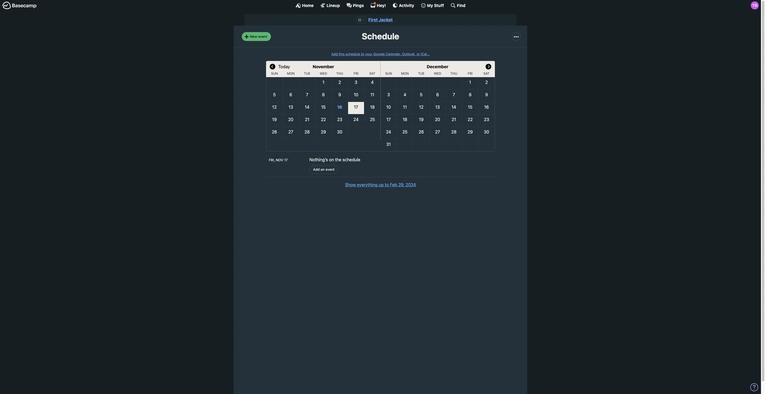 Task type: locate. For each thing, give the bounding box(es) containing it.
2 thu from the left
[[451, 72, 458, 76]]

to for schedule
[[361, 52, 365, 56]]

add this schedule to your google calendar, outlook, or ical… link
[[332, 52, 430, 56]]

today
[[278, 64, 290, 69]]

activity
[[399, 3, 414, 8]]

1 sun from the left
[[271, 72, 278, 76]]

1 horizontal spatial add
[[332, 52, 338, 56]]

sun left today link
[[271, 72, 278, 76]]

add left this
[[332, 52, 338, 56]]

0 vertical spatial event
[[258, 34, 267, 39]]

1 horizontal spatial sun
[[385, 72, 392, 76]]

tue right today link
[[304, 72, 311, 76]]

0 vertical spatial add
[[332, 52, 338, 56]]

add left 'an'
[[313, 168, 320, 172]]

lineup
[[327, 3, 340, 8]]

tue for december
[[418, 72, 425, 76]]

outlook,
[[402, 52, 416, 56]]

add for add this schedule to your google calendar, outlook, or ical…
[[332, 52, 338, 56]]

1 horizontal spatial mon
[[401, 72, 409, 76]]

1 vertical spatial to
[[385, 183, 389, 187]]

1 horizontal spatial sat
[[484, 72, 490, 76]]

december
[[427, 64, 449, 69]]

wed down december
[[434, 72, 442, 76]]

mon
[[287, 72, 295, 76], [401, 72, 409, 76]]

0 horizontal spatial fri
[[354, 72, 359, 76]]

1 sat from the left
[[370, 72, 376, 76]]

tue
[[304, 72, 311, 76], [418, 72, 425, 76]]

0 horizontal spatial wed
[[320, 72, 327, 76]]

event
[[258, 34, 267, 39], [326, 168, 335, 172]]

wed
[[320, 72, 327, 76], [434, 72, 442, 76]]

to inside 'button'
[[385, 183, 389, 187]]

thu for november
[[337, 72, 343, 76]]

mon down outlook,
[[401, 72, 409, 76]]

the
[[335, 157, 342, 162]]

event right 'an'
[[326, 168, 335, 172]]

1 horizontal spatial to
[[385, 183, 389, 187]]

thu
[[337, 72, 343, 76], [451, 72, 458, 76]]

sun down calendar,
[[385, 72, 392, 76]]

november
[[313, 64, 334, 69]]

fri, nov 17
[[269, 158, 288, 162]]

new
[[250, 34, 257, 39]]

0 horizontal spatial thu
[[337, 72, 343, 76]]

sun
[[271, 72, 278, 76], [385, 72, 392, 76]]

1 fri from the left
[[354, 72, 359, 76]]

1 mon from the left
[[287, 72, 295, 76]]

2 fri from the left
[[468, 72, 473, 76]]

add this schedule to your google calendar, outlook, or ical…
[[332, 52, 430, 56]]

mon for november
[[287, 72, 295, 76]]

hey! button
[[371, 2, 386, 8]]

hey!
[[377, 3, 386, 8]]

schedule right this
[[346, 52, 360, 56]]

tue down or
[[418, 72, 425, 76]]

2 wed from the left
[[434, 72, 442, 76]]

0 vertical spatial to
[[361, 52, 365, 56]]

today link
[[278, 61, 290, 72]]

event right "new"
[[258, 34, 267, 39]]

to
[[361, 52, 365, 56], [385, 183, 389, 187]]

1 vertical spatial schedule
[[343, 157, 361, 162]]

0 horizontal spatial tue
[[304, 72, 311, 76]]

2 tue from the left
[[418, 72, 425, 76]]

lineup link
[[320, 3, 340, 8]]

show
[[345, 183, 356, 187]]

my stuff button
[[421, 3, 444, 8]]

add
[[332, 52, 338, 56], [313, 168, 320, 172]]

0 horizontal spatial add
[[313, 168, 320, 172]]

2 sun from the left
[[385, 72, 392, 76]]

1 wed from the left
[[320, 72, 327, 76]]

0 horizontal spatial mon
[[287, 72, 295, 76]]

show        everything      up to        feb 29, 2024
[[345, 183, 416, 187]]

an
[[321, 168, 325, 172]]

sat
[[370, 72, 376, 76], [484, 72, 490, 76]]

wed down november in the top left of the page
[[320, 72, 327, 76]]

to left your
[[361, 52, 365, 56]]

your
[[366, 52, 373, 56]]

1 horizontal spatial wed
[[434, 72, 442, 76]]

tyler black image
[[751, 1, 759, 9]]

to for up
[[385, 183, 389, 187]]

mon down today
[[287, 72, 295, 76]]

1 tue from the left
[[304, 72, 311, 76]]

1 vertical spatial add
[[313, 168, 320, 172]]

activity link
[[393, 3, 414, 8]]

on
[[329, 157, 334, 162]]

wed for december
[[434, 72, 442, 76]]

schedule right the the
[[343, 157, 361, 162]]

google
[[374, 52, 385, 56]]

nov
[[276, 158, 283, 162]]

schedule
[[346, 52, 360, 56], [343, 157, 361, 162]]

1 vertical spatial event
[[326, 168, 335, 172]]

0 horizontal spatial sat
[[370, 72, 376, 76]]

mon for december
[[401, 72, 409, 76]]

first jacket
[[369, 17, 393, 22]]

1 horizontal spatial thu
[[451, 72, 458, 76]]

2 mon from the left
[[401, 72, 409, 76]]

switch accounts image
[[2, 1, 37, 10]]

0 horizontal spatial to
[[361, 52, 365, 56]]

2 sat from the left
[[484, 72, 490, 76]]

fri
[[354, 72, 359, 76], [468, 72, 473, 76]]

1 horizontal spatial fri
[[468, 72, 473, 76]]

0 horizontal spatial sun
[[271, 72, 278, 76]]

sun for november
[[271, 72, 278, 76]]

1 horizontal spatial tue
[[418, 72, 425, 76]]

1 thu from the left
[[337, 72, 343, 76]]

to right up at top
[[385, 183, 389, 187]]

stuff
[[434, 3, 444, 8]]



Task type: describe. For each thing, give the bounding box(es) containing it.
my
[[427, 3, 433, 8]]

2024
[[406, 183, 416, 187]]

schedule
[[362, 31, 399, 41]]

1 horizontal spatial event
[[326, 168, 335, 172]]

this
[[339, 52, 345, 56]]

my stuff
[[427, 3, 444, 8]]

first jacket link
[[369, 17, 393, 22]]

29,
[[399, 183, 405, 187]]

home link
[[296, 3, 314, 8]]

fri,
[[269, 158, 275, 162]]

or
[[417, 52, 420, 56]]

0 vertical spatial schedule
[[346, 52, 360, 56]]

everything
[[357, 183, 378, 187]]

add an event link
[[310, 165, 339, 174]]

fri for december
[[468, 72, 473, 76]]

thu for december
[[451, 72, 458, 76]]

pings button
[[347, 3, 364, 8]]

main element
[[0, 0, 762, 11]]

new event
[[250, 34, 267, 39]]

fri for november
[[354, 72, 359, 76]]

add for add an event
[[313, 168, 320, 172]]

sun for december
[[385, 72, 392, 76]]

calendar,
[[386, 52, 401, 56]]

add an event
[[313, 168, 335, 172]]

sat for december
[[484, 72, 490, 76]]

17
[[284, 158, 288, 162]]

find
[[457, 3, 466, 8]]

find button
[[451, 3, 466, 8]]

ical…
[[421, 52, 430, 56]]

home
[[302, 3, 314, 8]]

show        everything      up to        feb 29, 2024 button
[[345, 182, 416, 188]]

nothing's
[[310, 157, 328, 162]]

wed for november
[[320, 72, 327, 76]]

up
[[379, 183, 384, 187]]

first
[[369, 17, 378, 22]]

tue for november
[[304, 72, 311, 76]]

feb
[[390, 183, 397, 187]]

nothing's on the schedule
[[310, 157, 361, 162]]

new event link
[[242, 32, 271, 41]]

sat for november
[[370, 72, 376, 76]]

jacket
[[379, 17, 393, 22]]

0 horizontal spatial event
[[258, 34, 267, 39]]

pings
[[353, 3, 364, 8]]



Task type: vqa. For each thing, say whether or not it's contained in the screenshot.
the 'Steve Marsh' icon at the bottom of the page
no



